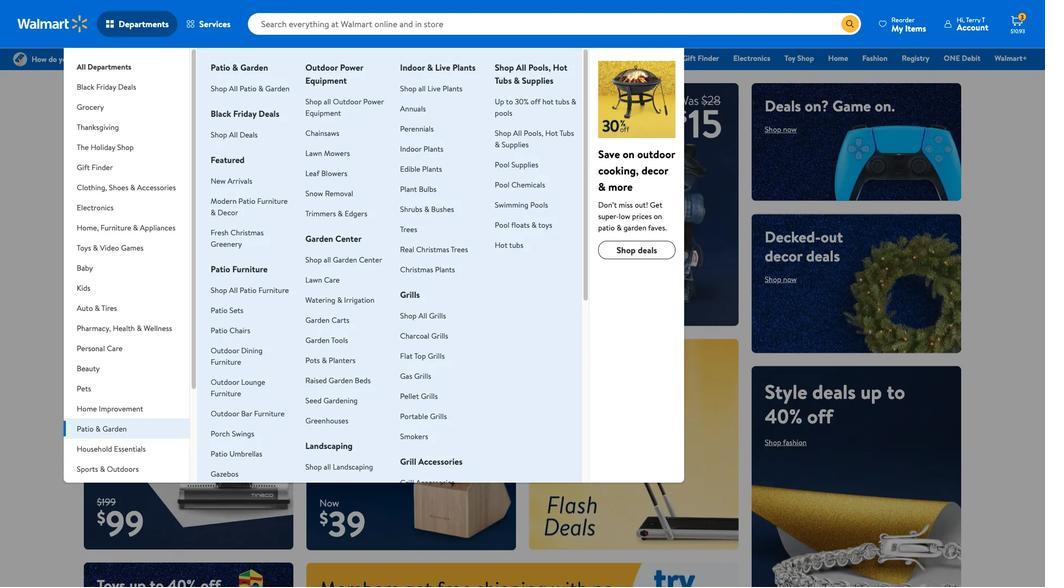 Task type: locate. For each thing, give the bounding box(es) containing it.
now down deals on? game on.
[[783, 124, 797, 135]]

$ inside 'now $ 39'
[[320, 507, 328, 531]]

outdoor inside the outdoor lounge furniture
[[211, 377, 239, 388]]

0 vertical spatial the holiday shop
[[611, 53, 668, 63]]

finder left electronics link
[[698, 53, 719, 63]]

tubs right hot
[[555, 96, 570, 107]]

now inside "link"
[[347, 299, 361, 310]]

irrigation
[[344, 295, 375, 305]]

christmas up christmas plants
[[416, 244, 449, 255]]

shop all pools, hot tubs & supplies
[[495, 62, 568, 87], [495, 128, 574, 150]]

1 vertical spatial equipment
[[305, 108, 341, 118]]

pets button
[[64, 379, 189, 399]]

gift up the clothing,
[[77, 162, 90, 173]]

grills right charcoal
[[431, 331, 448, 341]]

1 horizontal spatial holiday
[[625, 53, 650, 63]]

0 horizontal spatial $
[[97, 506, 106, 530]]

gift for the gift finder link
[[683, 53, 696, 63]]

Search search field
[[248, 13, 861, 35]]

1 vertical spatial the
[[77, 142, 89, 152]]

1 vertical spatial power
[[363, 96, 384, 107]]

1 horizontal spatial black friday deals
[[211, 108, 279, 120]]

porch swings
[[211, 429, 254, 439]]

black friday deals up "shop all deals"
[[211, 108, 279, 120]]

3 pool from the top
[[495, 220, 510, 230]]

one
[[944, 53, 960, 63]]

shop now link for deals on? game on.
[[765, 124, 797, 135]]

0 vertical spatial 40%
[[583, 351, 612, 373]]

outdoor for outdoor lounge furniture
[[211, 377, 239, 388]]

0 vertical spatial power
[[340, 62, 363, 73]]

1 horizontal spatial essentials
[[507, 53, 539, 63]]

2 horizontal spatial black
[[397, 53, 415, 63]]

all down up to 30% off hot tubs & pools
[[513, 128, 522, 138]]

thanksgiving for 'thanksgiving' dropdown button
[[77, 122, 119, 132]]

plants down real christmas trees
[[435, 264, 455, 275]]

black friday deals
[[397, 53, 457, 63], [77, 81, 136, 92], [211, 108, 279, 120]]

trees up christmas plants
[[451, 244, 468, 255]]

pellet
[[400, 391, 419, 402]]

0 vertical spatial care
[[324, 275, 340, 285]]

1 vertical spatial electronics
[[77, 202, 114, 213]]

christmas for trees
[[416, 244, 449, 255]]

0 vertical spatial seed
[[305, 396, 322, 406]]

outdoor inside outdoor power equipment
[[305, 62, 338, 73]]

1 vertical spatial indoor
[[400, 143, 422, 154]]

gift inside gift finder dropdown button
[[77, 162, 90, 173]]

0 horizontal spatial finder
[[92, 162, 113, 173]]

shop now link for home deals up to 30% off
[[97, 331, 129, 342]]

thanksgiving inside dropdown button
[[77, 122, 119, 132]]

home for home deals are served
[[320, 351, 360, 373]]

2 horizontal spatial friday
[[417, 53, 437, 63]]

gas grills link
[[400, 371, 431, 382]]

0 horizontal spatial tubs
[[509, 240, 523, 250]]

now up gift finder dropdown button
[[115, 143, 129, 154]]

up for up to 40% off sports gear
[[542, 351, 561, 373]]

deals up the shop all live plants link
[[439, 53, 457, 63]]

grocery for grocery & essentials
[[471, 53, 498, 63]]

furniture up bar
[[211, 388, 241, 399]]

gift finder for the gift finder link
[[683, 53, 719, 63]]

$
[[97, 506, 106, 530], [320, 507, 328, 531]]

0 horizontal spatial gift
[[77, 162, 90, 173]]

gift finder inside dropdown button
[[77, 162, 113, 173]]

seed gardening link
[[305, 396, 358, 406]]

1 vertical spatial care
[[107, 343, 123, 354]]

up to 30% off hot tubs & pools
[[495, 96, 576, 118]]

0 vertical spatial live
[[435, 62, 450, 73]]

0 horizontal spatial thanksgiving
[[77, 122, 119, 132]]

all up lawn care
[[324, 255, 331, 265]]

thanksgiving button
[[64, 117, 189, 137]]

0 vertical spatial lawn
[[305, 148, 322, 158]]

black friday deals up shop all live plants
[[397, 53, 457, 63]]

black friday deals for black friday deals 'link'
[[397, 53, 457, 63]]

shop deals link
[[598, 241, 676, 260]]

1 vertical spatial grocery
[[77, 102, 104, 112]]

all up sets
[[229, 285, 238, 296]]

shop fashion
[[765, 437, 807, 448]]

1 horizontal spatial electronics
[[733, 53, 770, 63]]

pools,
[[528, 62, 551, 73], [524, 128, 543, 138]]

tubs
[[495, 75, 512, 87], [560, 128, 574, 138]]

grocery & essentials
[[471, 53, 539, 63]]

now up personal care in the left of the page
[[115, 331, 129, 342]]

decor
[[642, 163, 668, 178], [765, 245, 803, 267]]

0 vertical spatial essentials
[[507, 53, 539, 63]]

furniture right bar
[[254, 409, 285, 419]]

outdoor for outdoor dining furniture
[[211, 345, 239, 356]]

essentials inside grocery & essentials link
[[507, 53, 539, 63]]

all for outdoor
[[324, 96, 331, 107]]

2 equipment from the top
[[305, 108, 341, 118]]

friday up "shop all deals"
[[233, 108, 257, 120]]

1 equipment from the top
[[305, 75, 347, 87]]

black inside black friday deals 'link'
[[397, 53, 415, 63]]

patio
[[211, 62, 230, 73], [240, 83, 257, 94], [239, 196, 255, 206], [211, 263, 230, 275], [240, 285, 257, 296], [211, 305, 228, 316], [211, 325, 228, 336], [77, 424, 94, 434], [211, 449, 228, 459]]

indoor up edible
[[400, 143, 422, 154]]

hot
[[553, 62, 568, 73], [545, 128, 558, 138], [495, 240, 508, 250]]

deals inside 'link'
[[439, 53, 457, 63]]

save
[[598, 146, 620, 162], [320, 237, 389, 285]]

0 horizontal spatial seed
[[305, 396, 322, 406]]

supplies up hot
[[522, 75, 554, 87]]

power inside outdoor power equipment
[[340, 62, 363, 73]]

0 vertical spatial gift finder
[[683, 53, 719, 63]]

the holiday shop inside dropdown button
[[77, 142, 134, 152]]

lawn for lawn mowers
[[305, 148, 322, 158]]

2 vertical spatial christmas
[[400, 264, 433, 275]]

electronics link
[[729, 52, 775, 64]]

&
[[500, 53, 505, 63], [232, 62, 238, 73], [427, 62, 433, 73], [514, 75, 520, 87], [258, 83, 263, 94], [571, 96, 576, 107], [495, 139, 500, 150], [598, 179, 606, 194], [130, 182, 135, 193], [424, 204, 429, 214], [211, 207, 216, 218], [338, 208, 343, 219], [532, 220, 537, 230], [133, 222, 138, 233], [617, 222, 622, 233], [93, 243, 98, 253], [337, 295, 342, 305], [95, 303, 100, 314], [137, 323, 142, 334], [322, 355, 327, 366], [96, 424, 101, 434], [100, 464, 105, 475], [129, 484, 134, 495]]

0 vertical spatial finder
[[698, 53, 719, 63]]

pools, up hot
[[528, 62, 551, 73]]

0 vertical spatial black friday deals
[[397, 53, 457, 63]]

indoor for indoor & live plants
[[400, 62, 425, 73]]

grill accessories
[[400, 456, 463, 468], [400, 478, 455, 488]]

shop now link for high tech gifts, huge savings
[[97, 143, 129, 154]]

care for lawn care
[[324, 275, 340, 285]]

plants down the indoor & live plants
[[443, 83, 463, 94]]

0 vertical spatial electronics
[[733, 53, 770, 63]]

shop all pools, hot tubs & supplies up hot
[[495, 62, 568, 87]]

deals for black friday deals dropdown button
[[118, 81, 136, 92]]

garden
[[240, 62, 268, 73], [265, 83, 290, 94], [305, 233, 333, 245], [333, 255, 357, 265], [305, 315, 330, 326], [305, 335, 330, 346], [329, 375, 353, 386], [102, 424, 127, 434]]

equipment up shop all outdoor power equipment link
[[305, 75, 347, 87]]

0 vertical spatial indoor
[[400, 62, 425, 73]]

power left annuals link
[[363, 96, 384, 107]]

shop now for save big!
[[328, 299, 361, 310]]

outdoor up shop all outdoor power equipment
[[305, 62, 338, 73]]

deals inside the home deals up to 30% off
[[153, 247, 197, 275]]

gift right the holiday shop link
[[683, 53, 696, 63]]

0 vertical spatial shop all pools, hot tubs & supplies
[[495, 62, 568, 87]]

don't
[[598, 200, 617, 210]]

1 vertical spatial patio & garden
[[77, 424, 127, 434]]

pots
[[305, 355, 320, 366]]

all down outdoor power equipment
[[324, 96, 331, 107]]

$ for 99
[[97, 506, 106, 530]]

indoor plants link
[[400, 143, 444, 154]]

now up gardening
[[338, 380, 352, 391]]

grill down the smokers
[[400, 478, 414, 488]]

1 vertical spatial landscaping
[[333, 462, 373, 473]]

1 vertical spatial decor
[[765, 245, 803, 267]]

shop all outdoor power equipment
[[305, 96, 384, 118]]

3
[[1021, 12, 1024, 22]]

finder up the clothing,
[[92, 162, 113, 173]]

plants for indoor plants
[[424, 143, 444, 154]]

0 vertical spatial departments
[[119, 18, 169, 30]]

served
[[425, 351, 469, 373]]

thanksgiving down search search field
[[553, 53, 597, 63]]

equipment up the chainsaws
[[305, 108, 341, 118]]

0 horizontal spatial the
[[77, 142, 89, 152]]

up up pools
[[495, 96, 504, 107]]

tools
[[331, 335, 348, 346]]

power up shop all outdoor power equipment
[[340, 62, 363, 73]]

supplies up pool supplies
[[502, 139, 529, 150]]

outdoor left lounge at the bottom of the page
[[211, 377, 239, 388]]

black down all departments
[[77, 81, 94, 92]]

holiday
[[625, 53, 650, 63], [91, 142, 115, 152]]

beauty
[[77, 363, 100, 374]]

porch swings link
[[211, 429, 254, 439]]

1 vertical spatial shop all pools, hot tubs & supplies
[[495, 128, 574, 150]]

edgers
[[345, 208, 367, 219]]

patio sets link
[[211, 305, 244, 316]]

plants up bulbs
[[422, 164, 442, 174]]

up inside up to 40% off sports gear
[[542, 351, 561, 373]]

care for personal care
[[107, 343, 123, 354]]

black friday deals for black friday deals dropdown button
[[77, 81, 136, 92]]

blowers
[[321, 168, 347, 179]]

christmas down real
[[400, 264, 433, 275]]

up for home deals up to 30% off
[[97, 272, 118, 299]]

gift finder left electronics link
[[683, 53, 719, 63]]

furniture inside dropdown button
[[101, 222, 131, 233]]

pool up pool chemicals
[[495, 159, 510, 170]]

to inside the home deals up to 30% off
[[123, 272, 141, 299]]

plants up shop all live plants
[[452, 62, 476, 73]]

2 shop all pools, hot tubs & supplies from the top
[[495, 128, 574, 150]]

electronics inside dropdown button
[[77, 202, 114, 213]]

are
[[401, 351, 422, 373]]

furniture inside outdoor dining furniture
[[211, 357, 241, 367]]

live up shop all live plants
[[435, 62, 450, 73]]

0 horizontal spatial decor
[[642, 163, 668, 178]]

shop inside shop all outdoor power equipment
[[305, 96, 322, 107]]

auto & tires button
[[64, 298, 189, 318]]

pool left floats
[[495, 220, 510, 230]]

deals inside dropdown button
[[118, 81, 136, 92]]

live down the indoor & live plants
[[428, 83, 441, 94]]

1 indoor from the top
[[400, 62, 425, 73]]

more
[[608, 179, 633, 194]]

up inside style deals up to 40% off
[[861, 378, 882, 406]]

1 vertical spatial decor
[[107, 484, 128, 495]]

1 horizontal spatial 40%
[[765, 403, 803, 430]]

0 horizontal spatial black friday deals
[[77, 81, 136, 92]]

furniture left snow
[[257, 196, 288, 206]]

2 pool from the top
[[495, 179, 510, 190]]

snow removal
[[305, 188, 353, 199]]

1 horizontal spatial seed
[[325, 482, 342, 493]]

0 horizontal spatial grocery
[[77, 102, 104, 112]]

now
[[320, 497, 339, 510]]

1 horizontal spatial gift
[[683, 53, 696, 63]]

bulbs
[[419, 184, 437, 194]]

shop now link for decked-out decor deals
[[765, 274, 797, 285]]

now down decked-out decor deals
[[783, 274, 797, 285]]

grill accessories up grill accessories link
[[400, 456, 463, 468]]

care inside personal care dropdown button
[[107, 343, 123, 354]]

1 vertical spatial accessories
[[418, 456, 463, 468]]

all for shop all deals link
[[229, 129, 238, 140]]

patio & garden up "household" on the left bottom of the page
[[77, 424, 127, 434]]

shop all outdoor power equipment link
[[305, 96, 384, 118]]

1 lawn from the top
[[305, 148, 322, 158]]

baby button
[[64, 258, 189, 278]]

patio & garden inside dropdown button
[[77, 424, 127, 434]]

1 horizontal spatial up
[[542, 351, 561, 373]]

power
[[340, 62, 363, 73], [363, 96, 384, 107]]

1 horizontal spatial $
[[320, 507, 328, 531]]

black inside black friday deals dropdown button
[[77, 81, 94, 92]]

now for home deals are served
[[338, 380, 352, 391]]

swings
[[232, 429, 254, 439]]

outdoor bar furniture link
[[211, 409, 285, 419]]

up inside up to 30% off hot tubs & pools
[[495, 96, 504, 107]]

seed up 'now' at the left bottom of the page
[[325, 482, 342, 493]]

departments up black friday deals dropdown button
[[88, 61, 131, 72]]

deals inside style deals up to 40% off
[[812, 378, 856, 406]]

finder inside dropdown button
[[92, 162, 113, 173]]

2 grill accessories from the top
[[400, 478, 455, 488]]

deals for black friday deals 'link'
[[439, 53, 457, 63]]

holiday inside dropdown button
[[91, 142, 115, 152]]

friday down all departments
[[96, 81, 116, 92]]

tubs down grocery & essentials link at the top of the page
[[495, 75, 512, 87]]

on?
[[805, 95, 829, 117]]

household essentials
[[77, 444, 146, 455]]

1 grill accessories from the top
[[400, 456, 463, 468]]

home inside dropdown button
[[77, 404, 97, 414]]

1 horizontal spatial patio & garden
[[211, 62, 268, 73]]

friday inside dropdown button
[[96, 81, 116, 92]]

pool chemicals
[[495, 179, 545, 190]]

all up featured
[[229, 129, 238, 140]]

decor left out on the top of the page
[[765, 245, 803, 267]]

garden inside patio & garden dropdown button
[[102, 424, 127, 434]]

1 vertical spatial the holiday shop
[[77, 142, 134, 152]]

2 vertical spatial hot
[[495, 240, 508, 250]]

outdoor lounge furniture link
[[211, 377, 265, 399]]

watering & irrigation link
[[305, 295, 375, 305]]

grocery inside dropdown button
[[77, 102, 104, 112]]

swimming pools
[[495, 200, 548, 210]]

friday for black friday deals 'link'
[[417, 53, 437, 63]]

toy
[[785, 53, 796, 63]]

trees up real
[[400, 224, 417, 235]]

tubs inside up to 30% off hot tubs & pools
[[555, 96, 570, 107]]

finder for the gift finder link
[[698, 53, 719, 63]]

furniture down dining at the left bottom of the page
[[211, 357, 241, 367]]

cooking,
[[598, 163, 639, 178]]

the for the holiday shop dropdown button
[[77, 142, 89, 152]]

1 horizontal spatial thanksgiving
[[553, 53, 597, 63]]

outdoor up porch
[[211, 409, 239, 419]]

all up the huge
[[229, 83, 238, 94]]

watering
[[305, 295, 335, 305]]

finder for gift finder dropdown button
[[92, 162, 113, 173]]

flat top grills
[[400, 351, 445, 361]]

outdoor
[[637, 146, 675, 162]]

1 grill from the top
[[400, 456, 416, 468]]

deals left on?
[[765, 95, 801, 117]]

0 vertical spatial black
[[397, 53, 415, 63]]

black friday deals inside dropdown button
[[77, 81, 136, 92]]

0 horizontal spatial care
[[107, 343, 123, 354]]

charcoal grills link
[[400, 331, 448, 341]]

1 vertical spatial holiday
[[91, 142, 115, 152]]

beauty button
[[64, 359, 189, 379]]

1 pool from the top
[[495, 159, 510, 170]]

2 vertical spatial friday
[[233, 108, 257, 120]]

care up watering & irrigation link at bottom
[[324, 275, 340, 285]]

video
[[100, 243, 119, 253]]

0 vertical spatial equipment
[[305, 75, 347, 87]]

toys
[[538, 220, 552, 230]]

gardening
[[323, 396, 358, 406]]

0 vertical spatial the
[[611, 53, 623, 63]]

$ inside $199 $ 99
[[97, 506, 106, 530]]

modern
[[211, 196, 237, 206]]

thanksgiving link
[[548, 52, 602, 64]]

0 vertical spatial holiday
[[625, 53, 650, 63]]

hot down pool floats & toys link on the top
[[495, 240, 508, 250]]

save inside save on outdoor cooking, decor & more don't miss out! get super-low prices on patio & garden faves.
[[598, 146, 620, 162]]

patio inside patio & garden dropdown button
[[77, 424, 94, 434]]

accessories up grill accessories link
[[418, 456, 463, 468]]

to inside up to 40% off sports gear
[[565, 351, 579, 373]]

accessories down gift finder dropdown button
[[137, 182, 176, 193]]

grills up shop all grills
[[400, 289, 420, 301]]

gift finder up the clothing,
[[77, 162, 113, 173]]

all for "shop all pools, hot tubs & supplies" link
[[513, 128, 522, 138]]

0 vertical spatial trees
[[400, 224, 417, 235]]

thanksgiving down high
[[77, 122, 119, 132]]

beds
[[355, 375, 371, 386]]

30% inside the home deals up to 30% off
[[146, 272, 182, 299]]

on up faves.
[[654, 211, 662, 222]]

out
[[821, 226, 843, 247]]

grills right portable
[[430, 411, 447, 422]]

2 horizontal spatial black friday deals
[[397, 53, 457, 63]]

decked-
[[765, 226, 821, 247]]

outdoor inside outdoor dining furniture
[[211, 345, 239, 356]]

0 horizontal spatial up
[[495, 96, 504, 107]]

shrubs
[[400, 204, 422, 214]]

1 horizontal spatial save
[[598, 146, 620, 162]]

black up shop all live plants
[[397, 53, 415, 63]]

save for save big!
[[320, 237, 389, 285]]

removal
[[325, 188, 353, 199]]

seed down raised at the left bottom
[[305, 396, 322, 406]]

departments
[[119, 18, 169, 30], [88, 61, 131, 72]]

all inside shop all outdoor power equipment
[[324, 96, 331, 107]]

all for indoor
[[419, 83, 426, 94]]

1 shop all pools, hot tubs & supplies from the top
[[495, 62, 568, 87]]

chairs
[[229, 325, 250, 336]]

off inside up to 40% off sports gear
[[616, 351, 636, 373]]

trimmers & edgers link
[[305, 208, 367, 219]]

decor down the outdoor
[[642, 163, 668, 178]]

christmas inside fresh christmas greenery
[[231, 227, 264, 238]]

household essentials button
[[64, 439, 189, 459]]

the for the holiday shop link
[[611, 53, 623, 63]]

pool floats & toys link
[[495, 220, 552, 230]]

1 vertical spatial trees
[[451, 244, 468, 255]]

services
[[199, 18, 231, 30]]

gifts,
[[166, 95, 201, 117]]

$ for 39
[[320, 507, 328, 531]]

grass seed link
[[305, 482, 342, 493]]

0 vertical spatial save
[[598, 146, 620, 162]]

patio down porch
[[211, 449, 228, 459]]

1 vertical spatial black friday deals
[[77, 81, 136, 92]]

grocery for grocery
[[77, 102, 104, 112]]

to inside up to 30% off hot tubs & pools
[[506, 96, 513, 107]]

black friday deals inside 'link'
[[397, 53, 457, 63]]

patio up "household" on the left bottom of the page
[[77, 424, 94, 434]]

shop now for home deals are served
[[320, 380, 352, 391]]

0 vertical spatial accessories
[[137, 182, 176, 193]]

accessories down the smokers
[[416, 478, 455, 488]]

2 lawn from the top
[[305, 275, 322, 285]]

decor inside decked-out decor deals
[[765, 245, 803, 267]]

christmas for greenery
[[231, 227, 264, 238]]

departments up all departments link
[[119, 18, 169, 30]]

0 vertical spatial christmas
[[231, 227, 264, 238]]

up to 40% off sports gear
[[542, 351, 636, 392]]

1 vertical spatial friday
[[96, 81, 116, 92]]

now up carts
[[347, 299, 361, 310]]

1 vertical spatial finder
[[92, 162, 113, 173]]

friday for black friday deals dropdown button
[[96, 81, 116, 92]]

up for style deals up to 40% off
[[861, 378, 882, 406]]

equipment inside outdoor power equipment
[[305, 75, 347, 87]]

0 vertical spatial 30%
[[515, 96, 529, 107]]

debit
[[962, 53, 981, 63]]

clothing,
[[77, 182, 107, 193]]

0 vertical spatial friday
[[417, 53, 437, 63]]

the up the clothing,
[[77, 142, 89, 152]]

shop now inside the shop now "link"
[[328, 299, 361, 310]]

1 vertical spatial tubs
[[560, 128, 574, 138]]

0 vertical spatial gift
[[683, 53, 696, 63]]

shop now for home deals up to 30% off
[[97, 331, 129, 342]]

one debit link
[[939, 52, 986, 64]]

trees
[[400, 224, 417, 235], [451, 244, 468, 255]]

shop now for decked-out decor deals
[[765, 274, 797, 285]]

landscaping up grass seed link at the bottom left
[[333, 462, 373, 473]]

improvement
[[99, 404, 143, 414]]

essentials down patio & garden dropdown button
[[114, 444, 146, 455]]

supplies down seasonal
[[77, 496, 104, 506]]

outdoor for outdoor power equipment
[[305, 62, 338, 73]]

0 vertical spatial decor
[[642, 163, 668, 178]]

30% up the wellness
[[146, 272, 182, 299]]

tubs down up to 30% off hot tubs & pools
[[560, 128, 574, 138]]

1 vertical spatial lawn
[[305, 275, 322, 285]]

patio up shop all patio & garden link
[[211, 62, 230, 73]]

2 indoor from the top
[[400, 143, 422, 154]]

grill down smokers "link"
[[400, 456, 416, 468]]

0 horizontal spatial 30%
[[146, 272, 182, 299]]

furniture up toys & video games
[[101, 222, 131, 233]]

0 horizontal spatial trees
[[400, 224, 417, 235]]

deals for shop deals
[[638, 244, 657, 256]]

games
[[121, 243, 144, 253]]

2 vertical spatial black friday deals
[[211, 108, 279, 120]]

center up shop all garden center link
[[335, 233, 362, 245]]

up inside the home deals up to 30% off
[[97, 272, 118, 299]]

0 horizontal spatial up
[[97, 272, 118, 299]]

now for deals on? game on.
[[783, 124, 797, 135]]

furniture down 'patio furniture'
[[258, 285, 289, 296]]

0 vertical spatial on
[[623, 146, 635, 162]]

out!
[[635, 200, 648, 210]]

home inside the home deals up to 30% off
[[97, 247, 148, 275]]

Walmart Site-Wide search field
[[248, 13, 861, 35]]

off inside style deals up to 40% off
[[807, 403, 833, 430]]

1 vertical spatial christmas
[[416, 244, 449, 255]]

outdoor down outdoor power equipment
[[333, 96, 361, 107]]

2 grill from the top
[[400, 478, 414, 488]]

0 vertical spatial decor
[[218, 207, 238, 218]]

decor inside modern patio furniture & decor
[[218, 207, 238, 218]]

baby
[[77, 263, 93, 273]]

1 vertical spatial black
[[77, 81, 94, 92]]

all up up to 30% off hot tubs & pools
[[516, 62, 526, 73]]

friday inside 'link'
[[417, 53, 437, 63]]

save for save on outdoor cooking, decor & more don't miss out! get super-low prices on patio & garden faves.
[[598, 146, 620, 162]]

0 horizontal spatial save
[[320, 237, 389, 285]]

black up shop all deals link
[[211, 108, 231, 120]]

0 vertical spatial up
[[495, 96, 504, 107]]

the inside dropdown button
[[77, 142, 89, 152]]



Task type: describe. For each thing, give the bounding box(es) containing it.
deals for style deals up to 40% off
[[812, 378, 856, 406]]

thanksgiving for thanksgiving link
[[553, 53, 597, 63]]

style deals up to 40% off
[[765, 378, 905, 430]]

pots & planters
[[305, 355, 356, 366]]

greenhouses link
[[305, 416, 348, 426]]

shop all garden center
[[305, 255, 382, 265]]

search icon image
[[846, 20, 855, 28]]

holiday for the holiday shop link
[[625, 53, 650, 63]]

outdoor inside shop all outdoor power equipment
[[333, 96, 361, 107]]

shop all deals link
[[211, 129, 258, 140]]

hot
[[542, 96, 554, 107]]

grass
[[305, 482, 324, 493]]

40% inside up to 40% off sports gear
[[583, 351, 612, 373]]

patio left chairs
[[211, 325, 228, 336]]

deals for home deals up to 30% off
[[153, 247, 197, 275]]

home for home
[[828, 53, 848, 63]]

1 vertical spatial on
[[654, 211, 662, 222]]

2 vertical spatial black
[[211, 108, 231, 120]]

gear
[[587, 371, 617, 392]]

39
[[328, 500, 366, 548]]

0 vertical spatial pools,
[[528, 62, 551, 73]]

plant
[[400, 184, 417, 194]]

pellet grills
[[400, 391, 438, 402]]

deals down shop all patio & garden
[[259, 108, 279, 120]]

seasonal decor & party supplies
[[77, 484, 154, 506]]

perennials link
[[400, 123, 434, 134]]

patio inside modern patio furniture & decor
[[239, 196, 255, 206]]

plants for edible plants
[[422, 164, 442, 174]]

accessories inside dropdown button
[[137, 182, 176, 193]]

health
[[113, 323, 135, 334]]

gift for gift finder dropdown button
[[77, 162, 90, 173]]

shop all garden center link
[[305, 255, 382, 265]]

kids
[[77, 283, 90, 293]]

portable
[[400, 411, 428, 422]]

fresh christmas greenery
[[211, 227, 264, 249]]

pellet grills link
[[400, 391, 438, 402]]

0 horizontal spatial on
[[623, 146, 635, 162]]

deals for shop all deals link
[[240, 129, 258, 140]]

plant bulbs
[[400, 184, 437, 194]]

& inside up to 30% off hot tubs & pools
[[571, 96, 576, 107]]

charcoal grills
[[400, 331, 448, 341]]

household
[[77, 444, 112, 455]]

pools
[[530, 200, 548, 210]]

0 vertical spatial hot
[[553, 62, 568, 73]]

grocery button
[[64, 97, 189, 117]]

plant bulbs link
[[400, 184, 437, 194]]

patio umbrellas
[[211, 449, 262, 459]]

lawn for lawn care
[[305, 275, 322, 285]]

t
[[982, 15, 985, 24]]

decor inside save on outdoor cooking, decor & more don't miss out! get super-low prices on patio & garden faves.
[[642, 163, 668, 178]]

electronics for electronics link
[[733, 53, 770, 63]]

power inside shop all outdoor power equipment
[[363, 96, 384, 107]]

1 vertical spatial hot
[[545, 128, 558, 138]]

services button
[[178, 11, 239, 37]]

& inside seasonal decor & party supplies
[[129, 484, 134, 495]]

1 vertical spatial seed
[[325, 482, 342, 493]]

grills right top
[[428, 351, 445, 361]]

home,
[[77, 222, 99, 233]]

pool for pool supplies
[[495, 159, 510, 170]]

gift finder button
[[64, 157, 189, 177]]

30% inside up to 30% off hot tubs & pools
[[515, 96, 529, 107]]

1 horizontal spatial tubs
[[560, 128, 574, 138]]

the holiday shop link
[[606, 52, 673, 64]]

gift finder for gift finder dropdown button
[[77, 162, 113, 173]]

shop all grills
[[400, 311, 446, 321]]

hi,
[[957, 15, 965, 24]]

home, furniture & appliances button
[[64, 218, 189, 238]]

garden center
[[305, 233, 362, 245]]

shop now link for home deals are served
[[320, 380, 352, 391]]

patio left sets
[[211, 305, 228, 316]]

pool for pool floats & toys
[[495, 220, 510, 230]]

black friday deals button
[[64, 77, 189, 97]]

trimmers
[[305, 208, 336, 219]]

shoes
[[109, 182, 128, 193]]

shop now link for save big!
[[320, 296, 369, 313]]

toys
[[77, 243, 91, 253]]

plants for christmas plants
[[435, 264, 455, 275]]

black for black friday deals 'link'
[[397, 53, 415, 63]]

sports
[[77, 464, 98, 475]]

supplies inside seasonal decor & party supplies
[[77, 496, 104, 506]]

equipment inside shop all outdoor power equipment
[[305, 108, 341, 118]]

1 vertical spatial departments
[[88, 61, 131, 72]]

all up black friday deals dropdown button
[[77, 61, 86, 72]]

swimming
[[495, 200, 529, 210]]

fresh christmas greenery link
[[211, 227, 264, 249]]

modern patio furniture & decor link
[[211, 196, 288, 218]]

all up grass seed link at the bottom left
[[324, 462, 331, 473]]

outdoor for outdoor bar furniture
[[211, 409, 239, 419]]

home improvement
[[77, 404, 143, 414]]

walmart image
[[17, 15, 88, 33]]

lawn care
[[305, 275, 340, 285]]

furniture inside modern patio furniture & decor
[[257, 196, 288, 206]]

deals inside decked-out decor deals
[[806, 245, 840, 267]]

deals for home deals are served
[[363, 351, 397, 373]]

the holiday shop for the holiday shop dropdown button
[[77, 142, 134, 152]]

was dollar $199, now dollar 99 group
[[84, 496, 144, 550]]

now dollar 39 null group
[[307, 497, 366, 551]]

furniture inside the outdoor lounge furniture
[[211, 388, 241, 399]]

now for home deals up to 30% off
[[115, 331, 129, 342]]

shop all live plants link
[[400, 83, 463, 94]]

1 vertical spatial pools,
[[524, 128, 543, 138]]

patio & garden image
[[598, 61, 676, 138]]

grills right gas
[[414, 371, 431, 382]]

huge
[[205, 95, 238, 117]]

indoor for indoor plants
[[400, 143, 422, 154]]

garden tools
[[305, 335, 348, 346]]

supplies up chemicals
[[511, 159, 538, 170]]

now for high tech gifts, huge savings
[[115, 143, 129, 154]]

patio umbrellas link
[[211, 449, 262, 459]]

0 vertical spatial patio & garden
[[211, 62, 268, 73]]

trees link
[[400, 224, 417, 235]]

real
[[400, 244, 414, 255]]

departments inside popup button
[[119, 18, 169, 30]]

planters
[[329, 355, 356, 366]]

snow
[[305, 188, 323, 199]]

grills right pellet
[[421, 391, 438, 402]]

patio down greenery
[[211, 263, 230, 275]]

floats
[[511, 220, 530, 230]]

tires
[[101, 303, 117, 314]]

off inside up to 30% off hot tubs & pools
[[531, 96, 541, 107]]

$10.93
[[1011, 27, 1025, 35]]

1 vertical spatial center
[[359, 255, 382, 265]]

toys & video games button
[[64, 238, 189, 258]]

pharmacy,
[[77, 323, 111, 334]]

all for shop all patio furniture link
[[229, 285, 238, 296]]

terry
[[966, 15, 981, 24]]

off inside the home deals up to 30% off
[[97, 296, 123, 324]]

edible plants
[[400, 164, 442, 174]]

holiday for the holiday shop dropdown button
[[91, 142, 115, 152]]

all for shop all patio & garden link
[[229, 83, 238, 94]]

home improvement button
[[64, 399, 189, 419]]

all for garden
[[324, 255, 331, 265]]

now for decked-out decor deals
[[783, 274, 797, 285]]

pool for pool chemicals
[[495, 179, 510, 190]]

patio & garden button
[[64, 419, 189, 439]]

40% inside style deals up to 40% off
[[765, 403, 803, 430]]

shop all patio furniture link
[[211, 285, 289, 296]]

outdoor dining furniture
[[211, 345, 263, 367]]

christmas plants
[[400, 264, 455, 275]]

black for black friday deals dropdown button
[[77, 81, 94, 92]]

0 vertical spatial tubs
[[495, 75, 512, 87]]

smokers link
[[400, 431, 428, 442]]

0 vertical spatial landscaping
[[305, 440, 353, 452]]

sports
[[542, 371, 584, 392]]

all departments link
[[64, 48, 189, 77]]

walmart+
[[995, 53, 1027, 63]]

up for up to 30% off hot tubs & pools
[[495, 96, 504, 107]]

pots & planters link
[[305, 355, 356, 366]]

to inside style deals up to 40% off
[[887, 378, 905, 406]]

shrubs & bushes
[[400, 204, 454, 214]]

patio up shop all deals link
[[240, 83, 257, 94]]

all for shop all grills link
[[419, 311, 427, 321]]

0 vertical spatial center
[[335, 233, 362, 245]]

shop now for deals on? game on.
[[765, 124, 797, 135]]

real christmas trees link
[[400, 244, 468, 255]]

fashion
[[783, 437, 807, 448]]

one debit
[[944, 53, 981, 63]]

furniture up shop all patio furniture link
[[232, 263, 268, 275]]

1 horizontal spatial friday
[[233, 108, 257, 120]]

live for &
[[435, 62, 450, 73]]

decor inside seasonal decor & party supplies
[[107, 484, 128, 495]]

shop fashion link
[[765, 437, 807, 448]]

trimmers & edgers
[[305, 208, 367, 219]]

essentials inside "household essentials" dropdown button
[[114, 444, 146, 455]]

grills up charcoal grills
[[429, 311, 446, 321]]

now for save big!
[[347, 299, 361, 310]]

the holiday shop for the holiday shop link
[[611, 53, 668, 63]]

live for all
[[428, 83, 441, 94]]

kids button
[[64, 278, 189, 298]]

shop now for high tech gifts, huge savings
[[97, 143, 129, 154]]

2 vertical spatial accessories
[[416, 478, 455, 488]]

patio down 'patio furniture'
[[240, 285, 257, 296]]

new arrivals
[[211, 176, 252, 186]]

portable grills link
[[400, 411, 447, 422]]

watering & irrigation
[[305, 295, 375, 305]]

shop inside dropdown button
[[117, 142, 134, 152]]

patio
[[598, 222, 615, 233]]

pharmacy, health & wellness
[[77, 323, 172, 334]]

home for home deals up to 30% off
[[97, 247, 148, 275]]

& inside modern patio furniture & decor
[[211, 207, 216, 218]]

electronics for electronics dropdown button
[[77, 202, 114, 213]]

electronics button
[[64, 198, 189, 218]]

home for home improvement
[[77, 404, 97, 414]]

home deals are served
[[320, 351, 469, 373]]

clothing, shoes & accessories button
[[64, 177, 189, 198]]



Task type: vqa. For each thing, say whether or not it's contained in the screenshot.


